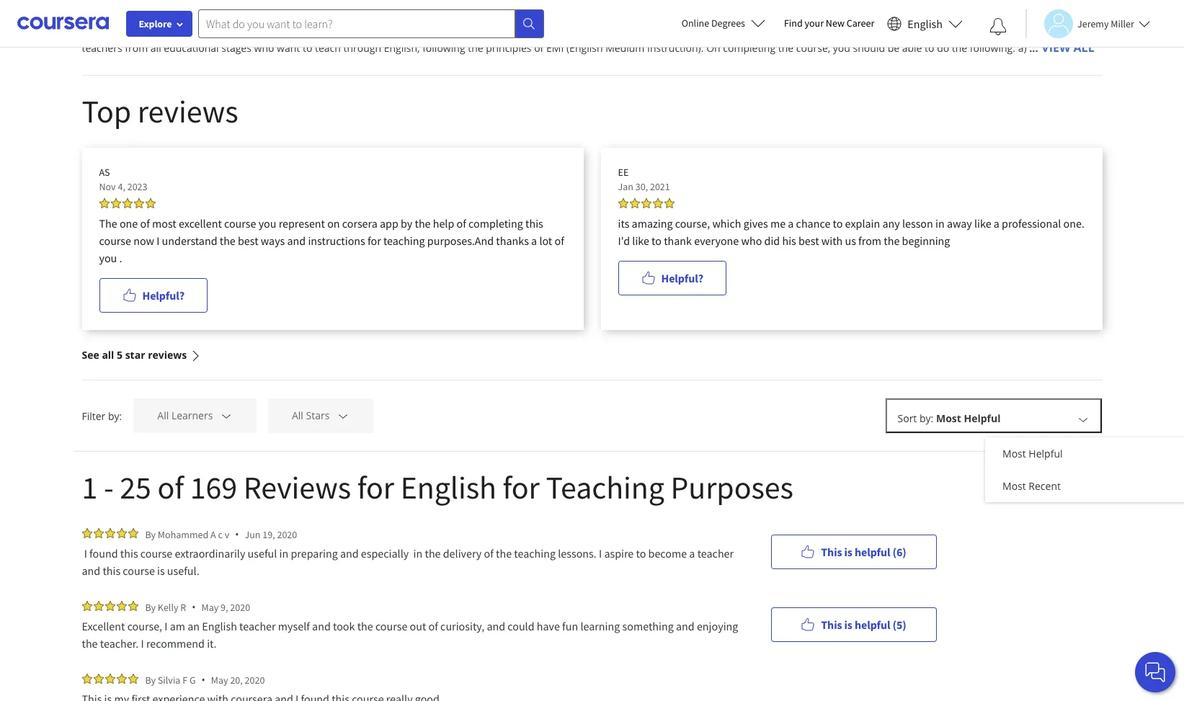 Task type: describe. For each thing, give the bounding box(es) containing it.
who up though
[[885, 8, 905, 22]]

a inside by mohammed a c v • jun 19, 2020
[[211, 528, 216, 541]]

this for this is helpful (6)
[[822, 545, 843, 559]]

kelly
[[158, 601, 178, 614]]

by: for sort
[[920, 412, 934, 425]]

following.
[[971, 41, 1016, 55]]

teach
[[315, 41, 341, 55]]

explain
[[846, 216, 881, 231]]

show notifications image
[[990, 18, 1007, 35]]

a inside the "colleagues from universities all over the world who share the same discipline and discourse community, to ask questions and exchange ideas. this mooc targets lecturers who wish to begin using english in their teaching. a priori, this means university lecturers from countries where english is not the l1 or a widely-used language (romance language-speaking countries, for example), though in fact the course is open to teachers from all educational stages who want to teach through english, following the principles of emi (english medium instruction).  on completing the course, you should be able to do the following.  a) ... view all"
[[127, 23, 134, 37]]

on
[[707, 41, 721, 55]]

educational
[[164, 41, 219, 55]]

from down the priori,
[[125, 41, 148, 55]]

a left the professional
[[994, 216, 1000, 231]]

took
[[333, 619, 355, 634]]

one
[[120, 216, 138, 231]]

ee
[[618, 166, 629, 179]]

could
[[508, 619, 535, 634]]

1 horizontal spatial chevron down image
[[1077, 413, 1090, 426]]

a inside the "colleagues from universities all over the world who share the same discipline and discourse community, to ask questions and exchange ideas. this mooc targets lecturers who wish to begin using english in their teaching. a priori, this means university lecturers from countries where english is not the l1 or a widely-used language (romance language-speaking countries, for example), though in fact the course is open to teachers from all educational stages who want to teach through english, following the principles of emi (english medium instruction).  on completing the course, you should be able to do the following.  a) ... view all"
[[527, 23, 533, 37]]

r
[[180, 601, 186, 614]]

course inside the "colleagues from universities all over the world who share the same discipline and discourse community, to ask questions and exchange ideas. this mooc targets lecturers who wish to begin using english in their teaching. a priori, this means university lecturers from countries where english is not the l1 or a widely-used language (romance language-speaking countries, for example), though in fact the course is open to teachers from all educational stages who want to teach through english, following the principles of emi (english medium instruction).  on completing the course, you should be able to do the following.  a) ... view all"
[[979, 23, 1011, 37]]

targets
[[805, 8, 838, 22]]

this is helpful (5)
[[822, 618, 907, 632]]

language
[[594, 23, 637, 37]]

of right lot
[[555, 234, 565, 248]]

the right by
[[415, 216, 431, 231]]

help
[[433, 216, 455, 231]]

all inside the "colleagues from universities all over the world who share the same discipline and discourse community, to ask questions and exchange ideas. this mooc targets lecturers who wish to begin using english in their teaching. a priori, this means university lecturers from countries where english is not the l1 or a widely-used language (romance language-speaking countries, for example), though in fact the course is open to teachers from all educational stages who want to teach through english, following the principles of emi (english medium instruction).  on completing the course, you should be able to do the following.  a) ... view all"
[[1074, 40, 1095, 56]]

online degrees button
[[670, 7, 777, 39]]

completing inside the one of most excellent course you represent on corsera app by the help of completing this course now i understand the best ways and instructions for teaching purposes.and thanks a lot of you .
[[469, 216, 523, 231]]

ideas.
[[719, 8, 747, 22]]

app
[[380, 216, 399, 231]]

language-
[[689, 23, 735, 37]]

this right 'found' at the left bottom of the page
[[120, 547, 138, 561]]

a right the me
[[788, 216, 794, 231]]

2020 inside by mohammed a c v • jun 19, 2020
[[277, 528, 297, 541]]

sort
[[898, 412, 917, 425]]

most helpful menu item
[[986, 438, 1185, 470]]

of up purposes.and
[[457, 216, 466, 231]]

best inside the one of most excellent course you represent on corsera app by the help of completing this course now i understand the best ways and instructions for teaching purposes.and thanks a lot of you .
[[238, 234, 259, 248]]

excellent
[[82, 619, 125, 634]]

filter
[[82, 409, 106, 423]]

i left 'found' at the left bottom of the page
[[84, 547, 87, 561]]

chance
[[797, 216, 831, 231]]

this is helpful (6)
[[822, 545, 907, 559]]

30,
[[636, 180, 648, 193]]

example),
[[845, 23, 891, 37]]

the inside its amazing course, which gives me a chance to explain any lesson in away like a professional one. i'd like to thank everyone who did his best with us from the beginning
[[884, 234, 900, 248]]

have
[[537, 619, 560, 634]]

(5)
[[893, 618, 907, 632]]

of right one
[[140, 216, 150, 231]]

c
[[218, 528, 223, 541]]

the left the delivery
[[425, 547, 441, 561]]

this for this is helpful (5)
[[822, 618, 843, 632]]

top reviews
[[82, 92, 238, 131]]

0 horizontal spatial you
[[99, 251, 117, 265]]

may inside by silvia f g • may 20, 2020
[[211, 674, 228, 687]]

by
[[401, 216, 413, 231]]

0 vertical spatial helpful
[[964, 412, 1001, 425]]

i left am
[[165, 619, 168, 634]]

a inside the one of most excellent course you represent on corsera app by the help of completing this course now i understand the best ways and instructions for teaching purposes.and thanks a lot of you .
[[532, 234, 537, 248]]

this inside the "colleagues from universities all over the world who share the same discipline and discourse community, to ask questions and exchange ideas. this mooc targets lecturers who wish to begin using english in their teaching. a priori, this means university lecturers from countries where english is not the l1 or a widely-used language (romance language-speaking countries, for example), though in fact the course is open to teachers from all educational stages who want to teach through english, following the principles of emi (english medium instruction).  on completing the course, you should be able to do the following.  a) ... view all"
[[167, 23, 184, 37]]

for inside the one of most excellent course you represent on corsera app by the help of completing this course now i understand the best ways and instructions for teaching purposes.and thanks a lot of you .
[[368, 234, 381, 248]]

something
[[623, 619, 674, 634]]

this inside the "colleagues from universities all over the world who share the same discipline and discourse community, to ask questions and exchange ideas. this mooc targets lecturers who wish to begin using english in their teaching. a priori, this means university lecturers from countries where english is not the l1 or a widely-used language (romance language-speaking countries, for example), though in fact the course is open to teachers from all educational stages who want to teach through english, following the principles of emi (english medium instruction).  on completing the course, you should be able to do the following.  a) ... view all"
[[750, 8, 769, 22]]

instructions
[[308, 234, 365, 248]]

a inside i found this course extraordinarily useful in preparing and especially  in the delivery of the teaching lessons. i aspire to become a teacher and this course is useful.
[[690, 547, 695, 561]]

medium
[[606, 41, 645, 55]]

view all button
[[1042, 37, 1096, 58]]

in up open
[[1037, 8, 1045, 22]]

see all 5 star reviews
[[82, 348, 187, 362]]

the right over
[[253, 8, 268, 22]]

see
[[82, 348, 99, 362]]

of inside i found this course extraordinarily useful in preparing and especially  in the delivery of the teaching lessons. i aspire to become a teacher and this course is useful.
[[484, 547, 494, 561]]

begin
[[944, 8, 970, 22]]

stars
[[306, 409, 330, 423]]

9,
[[221, 601, 228, 614]]

most for most recent
[[1003, 480, 1027, 493]]

19,
[[263, 528, 275, 541]]

to down their
[[1051, 23, 1060, 37]]

same
[[370, 8, 396, 22]]

in inside its amazing course, which gives me a chance to explain any lesson in away like a professional one. i'd like to thank everyone who did his best with us from the beginning
[[936, 216, 945, 231]]

all learners button
[[134, 399, 257, 433]]

any
[[883, 216, 900, 231]]

lot
[[540, 234, 553, 248]]

the down the excellent
[[220, 234, 236, 248]]

countries
[[339, 23, 383, 37]]

course, inside its amazing course, which gives me a chance to explain any lesson in away like a professional one. i'd like to thank everyone who did his best with us from the beginning
[[675, 216, 710, 231]]

...
[[1030, 41, 1039, 55]]

reviews
[[244, 468, 351, 508]]

find your new career link
[[777, 14, 882, 32]]

by for i
[[145, 601, 156, 614]]

i left aspire
[[599, 547, 602, 561]]

am
[[170, 619, 185, 634]]

who left want
[[254, 41, 274, 55]]

the down excellent
[[82, 637, 98, 651]]

chat with us image
[[1144, 661, 1167, 684]]

by mohammed a c v • jun 19, 2020
[[145, 528, 297, 542]]

this down 'found' at the left bottom of the page
[[103, 564, 121, 578]]

completing inside the "colleagues from universities all over the world who share the same discipline and discourse community, to ask questions and exchange ideas. this mooc targets lecturers who wish to begin using english in their teaching. a priori, this means university lecturers from countries where english is not the l1 or a widely-used language (romance language-speaking countries, for example), though in fact the course is open to teachers from all educational stages who want to teach through english, following the principles of emi (english medium instruction).  on completing the course, you should be able to do the following.  a) ... view all"
[[723, 41, 776, 55]]

who left share
[[300, 8, 321, 22]]

from up teach
[[314, 23, 337, 37]]

where
[[386, 23, 415, 37]]

out
[[410, 619, 426, 634]]

and inside the one of most excellent course you represent on corsera app by the help of completing this course now i understand the best ways and instructions for teaching purposes.and thanks a lot of you .
[[287, 234, 306, 248]]

-
[[104, 468, 114, 508]]

excellent course, i am an english teacher myself and took the course out of curiosity, and could have fun learning something and enjoying the teacher. i recommend it.
[[82, 619, 741, 651]]

used
[[569, 23, 591, 37]]

2020 inside by silvia f g • may 20, 2020
[[245, 674, 265, 687]]

to left ask
[[572, 8, 582, 22]]

miller
[[1111, 17, 1135, 30]]

career
[[847, 17, 875, 30]]

i'd
[[618, 234, 630, 248]]

helpful for (5)
[[855, 618, 891, 632]]

the right took
[[357, 619, 373, 634]]

1 vertical spatial all
[[151, 41, 161, 55]]

ee jan 30, 2021
[[618, 166, 670, 193]]

course, inside excellent course, i am an english teacher myself and took the course out of curiosity, and could have fun learning something and enjoying the teacher. i recommend it.
[[127, 619, 162, 634]]

1
[[82, 468, 98, 508]]

helpful inside 'menu item'
[[1029, 447, 1063, 461]]

english up the delivery
[[401, 468, 497, 508]]

to right want
[[303, 41, 313, 55]]

and left could
[[487, 619, 506, 634]]

see all 5 star reviews button
[[82, 330, 201, 380]]

chevron down image
[[220, 410, 233, 423]]

to right wish in the right of the page
[[932, 8, 941, 22]]

you inside the "colleagues from universities all over the world who share the same discipline and discourse community, to ask questions and exchange ideas. this mooc targets lecturers who wish to begin using english in their teaching. a priori, this means university lecturers from countries where english is not the l1 or a widely-used language (romance language-speaking countries, for example), though in fact the course is open to teachers from all educational stages who want to teach through english, following the principles of emi (english medium instruction).  on completing the course, you should be able to do the following.  a) ... view all"
[[833, 41, 851, 55]]

menu containing most helpful
[[986, 438, 1185, 503]]

all for all learners
[[157, 409, 169, 423]]

0 vertical spatial •
[[235, 528, 239, 542]]

and right discipline
[[445, 8, 463, 22]]

1 vertical spatial lecturers
[[270, 23, 311, 37]]

colleagues
[[82, 8, 131, 22]]

and left enjoying
[[676, 619, 695, 634]]

helpful? for the rightmost helpful? "button"
[[662, 271, 704, 286]]

0 vertical spatial all
[[216, 8, 227, 22]]

the right the fact
[[961, 23, 977, 37]]

from up the priori,
[[134, 8, 157, 22]]

english up 'following'
[[418, 23, 452, 37]]

the one of most excellent course you represent on corsera app by the help of completing this course now i understand the best ways and instructions for teaching purposes.and thanks a lot of you .
[[99, 216, 565, 265]]

be
[[888, 41, 900, 55]]

enjoying
[[697, 619, 739, 634]]

stages
[[222, 41, 252, 55]]

gives
[[744, 216, 769, 231]]

0 vertical spatial like
[[975, 216, 992, 231]]

english up open
[[1001, 8, 1034, 22]]

mooc
[[771, 8, 803, 22]]

discipline
[[398, 8, 442, 22]]

in right useful
[[280, 547, 289, 561]]

which
[[713, 216, 742, 231]]

and up (romance
[[651, 8, 669, 22]]

1 - 25 of 169 reviews for english for teaching purposes
[[82, 468, 794, 508]]



Task type: vqa. For each thing, say whether or not it's contained in the screenshot.
Information at the right
no



Task type: locate. For each thing, give the bounding box(es) containing it.
1 vertical spatial you
[[259, 216, 277, 231]]

is left (6)
[[845, 545, 853, 559]]

by: right "filter"
[[108, 409, 122, 423]]

2021
[[650, 180, 670, 193]]

coursera image
[[17, 12, 109, 35]]

teaching
[[546, 468, 665, 508]]

to left do
[[925, 41, 935, 55]]

best inside its amazing course, which gives me a chance to explain any lesson in away like a professional one. i'd like to thank everyone who did his best with us from the beginning
[[799, 234, 820, 248]]

their
[[1048, 8, 1070, 22]]

2 best from the left
[[799, 234, 820, 248]]

most up most recent
[[1003, 447, 1027, 461]]

sort by: most helpful
[[898, 412, 1001, 425]]

helpful? for helpful? "button" to the left
[[142, 288, 185, 303]]

1 horizontal spatial a
[[211, 528, 216, 541]]

course up .
[[99, 234, 131, 248]]

1 horizontal spatial •
[[202, 674, 205, 687]]

english inside button
[[908, 16, 943, 31]]

you left .
[[99, 251, 117, 265]]

0 horizontal spatial a
[[127, 23, 134, 37]]

the down any
[[884, 234, 900, 248]]

2 vertical spatial most
[[1003, 480, 1027, 493]]

teaching inside the one of most excellent course you represent on corsera app by the help of completing this course now i understand the best ways and instructions for teaching purposes.and thanks a lot of you .
[[384, 234, 425, 248]]

1 helpful from the top
[[855, 545, 891, 559]]

0 horizontal spatial helpful
[[964, 412, 1001, 425]]

1 best from the left
[[238, 234, 259, 248]]

0 vertical spatial a
[[127, 23, 134, 37]]

l1
[[501, 23, 512, 37]]

preparing
[[291, 547, 338, 561]]

this
[[750, 8, 769, 22], [822, 545, 843, 559], [822, 618, 843, 632]]

thank
[[664, 234, 692, 248]]

1 by from the top
[[145, 528, 156, 541]]

all down the priori,
[[151, 41, 161, 55]]

all inside "button"
[[102, 348, 114, 362]]

filled star image
[[134, 198, 144, 208], [145, 198, 155, 208], [641, 198, 652, 208], [653, 198, 663, 208], [82, 529, 92, 539], [93, 529, 103, 539], [105, 529, 115, 539], [128, 529, 138, 539], [82, 601, 92, 612], [93, 601, 103, 612], [116, 601, 127, 612], [128, 601, 138, 612], [105, 674, 115, 684], [116, 674, 127, 684], [128, 674, 138, 684]]

teacher inside i found this course extraordinarily useful in preparing and especially  in the delivery of the teaching lessons. i aspire to become a teacher and this course is useful.
[[698, 547, 734, 561]]

all inside button
[[292, 409, 304, 423]]

0 horizontal spatial chevron down image
[[337, 410, 350, 423]]

star
[[125, 348, 145, 362]]

all learners
[[157, 409, 213, 423]]

course, down kelly
[[127, 619, 162, 634]]

may left 20,
[[211, 674, 228, 687]]

most inside 'menu item'
[[1003, 447, 1027, 461]]

.
[[119, 251, 122, 265]]

course, inside the "colleagues from universities all over the world who share the same discipline and discourse community, to ask questions and exchange ideas. this mooc targets lecturers who wish to begin using english in their teaching. a priori, this means university lecturers from countries where english is not the l1 or a widely-used language (romance language-speaking countries, for example), though in fact the course is open to teachers from all educational stages who want to teach through english, following the principles of emi (english medium instruction).  on completing the course, you should be able to do the following.  a) ... view all"
[[797, 41, 831, 55]]

a right become
[[690, 547, 695, 561]]

0 vertical spatial teaching
[[384, 234, 425, 248]]

most for most helpful
[[1003, 447, 1027, 461]]

its amazing course, which gives me a chance to explain any lesson in away like a professional one. i'd like to thank everyone who did his best with us from the beginning
[[618, 216, 1085, 248]]

chevron down image up the "most helpful" 'menu item'
[[1077, 413, 1090, 426]]

the
[[99, 216, 117, 231]]

0 horizontal spatial •
[[192, 601, 196, 614]]

i right teacher.
[[141, 637, 144, 651]]

2 vertical spatial course,
[[127, 619, 162, 634]]

is inside "button"
[[845, 618, 853, 632]]

1 vertical spatial helpful
[[855, 618, 891, 632]]

may left 9,
[[202, 601, 219, 614]]

5
[[117, 348, 123, 362]]

0 vertical spatial lecturers
[[841, 8, 882, 22]]

lecturers
[[841, 8, 882, 22], [270, 23, 311, 37]]

of inside the "colleagues from universities all over the world who share the same discipline and discourse community, to ask questions and exchange ideas. this mooc targets lecturers who wish to begin using english in their teaching. a priori, this means university lecturers from countries where english is not the l1 or a widely-used language (romance language-speaking countries, for example), though in fact the course is open to teachers from all educational stages who want to teach through english, following the principles of emi (english medium instruction).  on completing the course, you should be able to do the following.  a) ... view all"
[[534, 41, 544, 55]]

or
[[514, 23, 525, 37]]

course right the excellent
[[224, 216, 256, 231]]

by for this
[[145, 528, 156, 541]]

beginning
[[903, 234, 951, 248]]

0 horizontal spatial helpful? button
[[99, 278, 208, 313]]

most recent menu item
[[986, 470, 1185, 503]]

this left (5)
[[822, 618, 843, 632]]

the down countries, at the right top of the page
[[779, 41, 794, 55]]

a left c
[[211, 528, 216, 541]]

me
[[771, 216, 786, 231]]

2 by from the top
[[145, 601, 156, 614]]

and right preparing
[[340, 547, 359, 561]]

discourse
[[466, 8, 511, 22]]

(romance
[[640, 23, 687, 37]]

a left lot
[[532, 234, 537, 248]]

• right v
[[235, 528, 239, 542]]

helpful? button down .
[[99, 278, 208, 313]]

the up countries
[[352, 8, 368, 22]]

1 horizontal spatial like
[[975, 216, 992, 231]]

0 horizontal spatial best
[[238, 234, 259, 248]]

2 vertical spatial 2020
[[245, 674, 265, 687]]

this is helpful (5) button
[[771, 608, 937, 642]]

1 vertical spatial 2020
[[230, 601, 250, 614]]

explore button
[[126, 11, 193, 37]]

a right or
[[527, 23, 533, 37]]

2 horizontal spatial all
[[1074, 40, 1095, 56]]

1 vertical spatial helpful
[[1029, 447, 1063, 461]]

0 horizontal spatial completing
[[469, 216, 523, 231]]

want
[[277, 41, 300, 55]]

lessons.
[[558, 547, 597, 561]]

0 horizontal spatial teaching
[[384, 234, 425, 248]]

chevron down image inside the all stars button
[[337, 410, 350, 423]]

view
[[1042, 40, 1071, 56]]

1 vertical spatial a
[[211, 528, 216, 541]]

like right i'd
[[633, 234, 650, 248]]

0 vertical spatial may
[[202, 601, 219, 614]]

teaching left lessons. at bottom
[[514, 547, 556, 561]]

0 vertical spatial most
[[937, 412, 962, 425]]

universities
[[160, 8, 213, 22]]

2 vertical spatial •
[[202, 674, 205, 687]]

by:
[[108, 409, 122, 423], [920, 412, 934, 425]]

this down universities
[[167, 23, 184, 37]]

this up speaking
[[750, 8, 769, 22]]

lecturers up example),
[[841, 8, 882, 22]]

chevron down image right stars
[[337, 410, 350, 423]]

its
[[618, 216, 630, 231]]

understand
[[162, 234, 217, 248]]

reviews inside see all 5 star reviews "button"
[[148, 348, 187, 362]]

become
[[649, 547, 687, 561]]

useful
[[248, 547, 277, 561]]

0 vertical spatial completing
[[723, 41, 776, 55]]

this inside "button"
[[822, 618, 843, 632]]

is inside button
[[845, 545, 853, 559]]

means
[[187, 23, 218, 37]]

3 by from the top
[[145, 674, 156, 687]]

and down represent
[[287, 234, 306, 248]]

may inside by kelly r • may 9, 2020
[[202, 601, 219, 614]]

0 vertical spatial reviews
[[138, 92, 238, 131]]

to
[[572, 8, 582, 22], [932, 8, 941, 22], [1051, 23, 1060, 37], [303, 41, 313, 55], [925, 41, 935, 55], [833, 216, 843, 231], [652, 234, 662, 248], [636, 547, 646, 561]]

course left useful.
[[123, 564, 155, 578]]

most right sort
[[937, 412, 962, 425]]

all inside "button"
[[157, 409, 169, 423]]

1 vertical spatial teacher
[[239, 619, 276, 634]]

1 vertical spatial most
[[1003, 447, 1027, 461]]

from inside its amazing course, which gives me a chance to explain any lesson in away like a professional one. i'd like to thank everyone who did his best with us from the beginning
[[859, 234, 882, 248]]

all down jeremy miller dropdown button
[[1074, 40, 1095, 56]]

course down using
[[979, 23, 1011, 37]]

0 horizontal spatial all
[[102, 348, 114, 362]]

0 horizontal spatial like
[[633, 234, 650, 248]]

through
[[344, 41, 381, 55]]

1 horizontal spatial by:
[[920, 412, 934, 425]]

None search field
[[198, 9, 544, 38]]

(english
[[567, 41, 603, 55]]

2 vertical spatial all
[[102, 348, 114, 362]]

0 horizontal spatial helpful?
[[142, 288, 185, 303]]

teaching down by
[[384, 234, 425, 248]]

20,
[[230, 674, 243, 687]]

0 vertical spatial teacher
[[698, 547, 734, 561]]

top
[[82, 92, 131, 131]]

is left open
[[1014, 23, 1021, 37]]

1 vertical spatial by
[[145, 601, 156, 614]]

lesson
[[903, 216, 934, 231]]

0 vertical spatial by
[[145, 528, 156, 541]]

0 horizontal spatial course,
[[127, 619, 162, 634]]

aspire
[[605, 547, 634, 561]]

one.
[[1064, 216, 1085, 231]]

helpful inside "button"
[[855, 618, 891, 632]]

0 vertical spatial helpful
[[855, 545, 891, 559]]

chevron down image
[[337, 410, 350, 423], [1077, 413, 1090, 426]]

0 vertical spatial you
[[833, 41, 851, 55]]

to down amazing
[[652, 234, 662, 248]]

1 vertical spatial teaching
[[514, 547, 556, 561]]

1 horizontal spatial lecturers
[[841, 8, 882, 22]]

countries,
[[780, 23, 826, 37]]

0 horizontal spatial all
[[157, 409, 169, 423]]

• right g
[[202, 674, 205, 687]]

2 vertical spatial by
[[145, 674, 156, 687]]

0 horizontal spatial lecturers
[[270, 23, 311, 37]]

helpful inside button
[[855, 545, 891, 559]]

of right out
[[429, 619, 438, 634]]

1 vertical spatial like
[[633, 234, 650, 248]]

is left not
[[454, 23, 462, 37]]

is inside i found this course extraordinarily useful in preparing and especially  in the delivery of the teaching lessons. i aspire to become a teacher and this course is useful.
[[157, 564, 165, 578]]

by inside by mohammed a c v • jun 19, 2020
[[145, 528, 156, 541]]

in left the fact
[[930, 23, 939, 37]]

by inside by silvia f g • may 20, 2020
[[145, 674, 156, 687]]

this up lot
[[526, 216, 544, 231]]

reviews down educational
[[138, 92, 238, 131]]

helpful?
[[662, 271, 704, 286], [142, 288, 185, 303]]

teacher inside excellent course, i am an english teacher myself and took the course out of curiosity, and could have fun learning something and enjoying the teacher. i recommend it.
[[239, 619, 276, 634]]

new
[[826, 17, 845, 30]]

you up ways
[[259, 216, 277, 231]]

this left (6)
[[822, 545, 843, 559]]

filled star image
[[99, 198, 109, 208], [111, 198, 121, 208], [122, 198, 132, 208], [618, 198, 628, 208], [630, 198, 640, 208], [665, 198, 675, 208], [116, 529, 127, 539], [105, 601, 115, 612], [82, 674, 92, 684], [93, 674, 103, 684]]

1 vertical spatial reviews
[[148, 348, 187, 362]]

myself
[[278, 619, 310, 634]]

0 vertical spatial this
[[750, 8, 769, 22]]

lecturers down "world"
[[270, 23, 311, 37]]

the right do
[[952, 41, 968, 55]]

1 horizontal spatial completing
[[723, 41, 776, 55]]

1 vertical spatial •
[[192, 601, 196, 614]]

all left 5
[[102, 348, 114, 362]]

best
[[238, 234, 259, 248], [799, 234, 820, 248]]

who down gives at the top right of the page
[[742, 234, 762, 248]]

menu
[[986, 438, 1185, 503]]

2 horizontal spatial course,
[[797, 41, 831, 55]]

i inside the one of most excellent course you represent on corsera app by the help of completing this course now i understand the best ways and instructions for teaching purposes.and thanks a lot of you .
[[157, 234, 160, 248]]

all for all stars
[[292, 409, 304, 423]]

speaking
[[735, 23, 777, 37]]

1 horizontal spatial teacher
[[698, 547, 734, 561]]

jun
[[245, 528, 261, 541]]

this inside button
[[822, 545, 843, 559]]

for inside the "colleagues from universities all over the world who share the same discipline and discourse community, to ask questions and exchange ideas. this mooc targets lecturers who wish to begin using english in their teaching. a priori, this means university lecturers from countries where english is not the l1 or a widely-used language (romance language-speaking countries, for example), though in fact the course is open to teachers from all educational stages who want to teach through english, following the principles of emi (english medium instruction).  on completing the course, you should be able to do the following.  a) ... view all"
[[829, 23, 843, 37]]

the right the delivery
[[496, 547, 512, 561]]

extraordinarily
[[175, 547, 245, 561]]

your
[[805, 17, 824, 30]]

in right the especially
[[414, 547, 423, 561]]

this inside the one of most excellent course you represent on corsera app by the help of completing this course now i understand the best ways and instructions for teaching purposes.and thanks a lot of you .
[[526, 216, 544, 231]]

on
[[328, 216, 340, 231]]

all stars button
[[268, 399, 374, 433]]

by left mohammed
[[145, 528, 156, 541]]

helpful? button down thank
[[618, 261, 727, 296]]

2 horizontal spatial you
[[833, 41, 851, 55]]

who inside its amazing course, which gives me a chance to explain any lesson in away like a professional one. i'd like to thank everyone who did his best with us from the beginning
[[742, 234, 762, 248]]

i found this course extraordinarily useful in preparing and especially  in the delivery of the teaching lessons. i aspire to become a teacher and this course is useful.
[[82, 547, 739, 578]]

of inside excellent course, i am an english teacher myself and took the course out of curiosity, and could have fun learning something and enjoying the teacher. i recommend it.
[[429, 619, 438, 634]]

by: for filter
[[108, 409, 122, 423]]

1 horizontal spatial helpful?
[[662, 271, 704, 286]]

like right away
[[975, 216, 992, 231]]

everyone
[[695, 234, 739, 248]]

though
[[894, 23, 927, 37]]

in left away
[[936, 216, 945, 231]]

all left learners
[[157, 409, 169, 423]]

course up useful.
[[140, 547, 173, 561]]

1 horizontal spatial helpful
[[1029, 447, 1063, 461]]

1 vertical spatial completing
[[469, 216, 523, 231]]

and left took
[[312, 619, 331, 634]]

recommend
[[146, 637, 205, 651]]

1 horizontal spatial course,
[[675, 216, 710, 231]]

helpful? button
[[618, 261, 727, 296], [99, 278, 208, 313]]

from down explain
[[859, 234, 882, 248]]

all left stars
[[292, 409, 304, 423]]

completing down speaking
[[723, 41, 776, 55]]

0 vertical spatial course,
[[797, 41, 831, 55]]

• right r
[[192, 601, 196, 614]]

1 vertical spatial helpful?
[[142, 288, 185, 303]]

ways
[[261, 234, 285, 248]]

as nov 4, 2023
[[99, 166, 147, 193]]

fun
[[563, 619, 579, 634]]

all left over
[[216, 8, 227, 22]]

teaching inside i found this course extraordinarily useful in preparing and especially  in the delivery of the teaching lessons. i aspire to become a teacher and this course is useful.
[[514, 547, 556, 561]]

and down 'found' at the left bottom of the page
[[82, 564, 100, 578]]

1 vertical spatial course,
[[675, 216, 710, 231]]

1 horizontal spatial all
[[292, 409, 304, 423]]

corsera
[[342, 216, 378, 231]]

to inside i found this course extraordinarily useful in preparing and especially  in the delivery of the teaching lessons. i aspire to become a teacher and this course is useful.
[[636, 547, 646, 561]]

recent
[[1029, 480, 1061, 493]]

1 horizontal spatial all
[[151, 41, 161, 55]]

1 horizontal spatial helpful? button
[[618, 261, 727, 296]]

online
[[682, 17, 710, 30]]

as
[[99, 166, 110, 179]]

away
[[947, 216, 973, 231]]

2 horizontal spatial all
[[216, 8, 227, 22]]

did
[[765, 234, 780, 248]]

completing up "thanks"
[[469, 216, 523, 231]]

best left ways
[[238, 234, 259, 248]]

by inside by kelly r • may 9, 2020
[[145, 601, 156, 614]]

helpful for (6)
[[855, 545, 891, 559]]

course inside excellent course, i am an english teacher myself and took the course out of curiosity, and could have fun learning something and enjoying the teacher. i recommend it.
[[376, 619, 408, 634]]

the down not
[[468, 41, 484, 55]]

teacher
[[698, 547, 734, 561], [239, 619, 276, 634]]

find
[[785, 17, 803, 30]]

2 horizontal spatial •
[[235, 528, 239, 542]]

i
[[157, 234, 160, 248], [84, 547, 87, 561], [599, 547, 602, 561], [165, 619, 168, 634], [141, 637, 144, 651]]

a)
[[1019, 41, 1027, 55]]

of right 25
[[158, 468, 184, 508]]

english inside excellent course, i am an english teacher myself and took the course out of curiosity, and could have fun learning something and enjoying the teacher. i recommend it.
[[202, 619, 237, 634]]

by left kelly
[[145, 601, 156, 614]]

like
[[975, 216, 992, 231], [633, 234, 650, 248]]

1 horizontal spatial you
[[259, 216, 277, 231]]

most inside menu item
[[1003, 480, 1027, 493]]

1 horizontal spatial teaching
[[514, 547, 556, 561]]

2 vertical spatial this
[[822, 618, 843, 632]]

purposes
[[671, 468, 794, 508]]

course
[[979, 23, 1011, 37], [224, 216, 256, 231], [99, 234, 131, 248], [140, 547, 173, 561], [123, 564, 155, 578], [376, 619, 408, 634]]

fact
[[941, 23, 959, 37]]

0 vertical spatial 2020
[[277, 528, 297, 541]]

you
[[833, 41, 851, 55], [259, 216, 277, 231], [99, 251, 117, 265]]

1 vertical spatial this
[[822, 545, 843, 559]]

colleagues from universities all over the world who share the same discipline and discourse community, to ask questions and exchange ideas. this mooc targets lecturers who wish to begin using english in their teaching. a priori, this means university lecturers from countries where english is not the l1 or a widely-used language (romance language-speaking countries, for example), though in fact the course is open to teachers from all educational stages who want to teach through english, following the principles of emi (english medium instruction).  on completing the course, you should be able to do the following.  a) ... view all
[[82, 8, 1095, 56]]

1 horizontal spatial best
[[799, 234, 820, 248]]

•
[[235, 528, 239, 542], [192, 601, 196, 614], [202, 674, 205, 687]]

of right the delivery
[[484, 547, 494, 561]]

the down discourse
[[483, 23, 498, 37]]

teacher left myself
[[239, 619, 276, 634]]

1 vertical spatial may
[[211, 674, 228, 687]]

english,
[[384, 41, 420, 55]]

0 horizontal spatial by:
[[108, 409, 122, 423]]

2020 inside by kelly r • may 9, 2020
[[230, 601, 250, 614]]

from
[[134, 8, 157, 22], [314, 23, 337, 37], [125, 41, 148, 55], [859, 234, 882, 248]]

online degrees
[[682, 17, 746, 30]]

an
[[188, 619, 200, 634]]

to up 'with'
[[833, 216, 843, 231]]

2 vertical spatial you
[[99, 251, 117, 265]]

emi
[[547, 41, 564, 55]]

2 helpful from the top
[[855, 618, 891, 632]]

course, up thank
[[675, 216, 710, 231]]

principles
[[486, 41, 532, 55]]

to right aspire
[[636, 547, 646, 561]]

helpful left (5)
[[855, 618, 891, 632]]

0 horizontal spatial teacher
[[239, 619, 276, 634]]

0 vertical spatial helpful?
[[662, 271, 704, 286]]

2020 right 20,
[[245, 674, 265, 687]]

helpful? down thank
[[662, 271, 704, 286]]

course, down countries, at the right top of the page
[[797, 41, 831, 55]]

What do you want to learn? text field
[[198, 9, 516, 38]]



